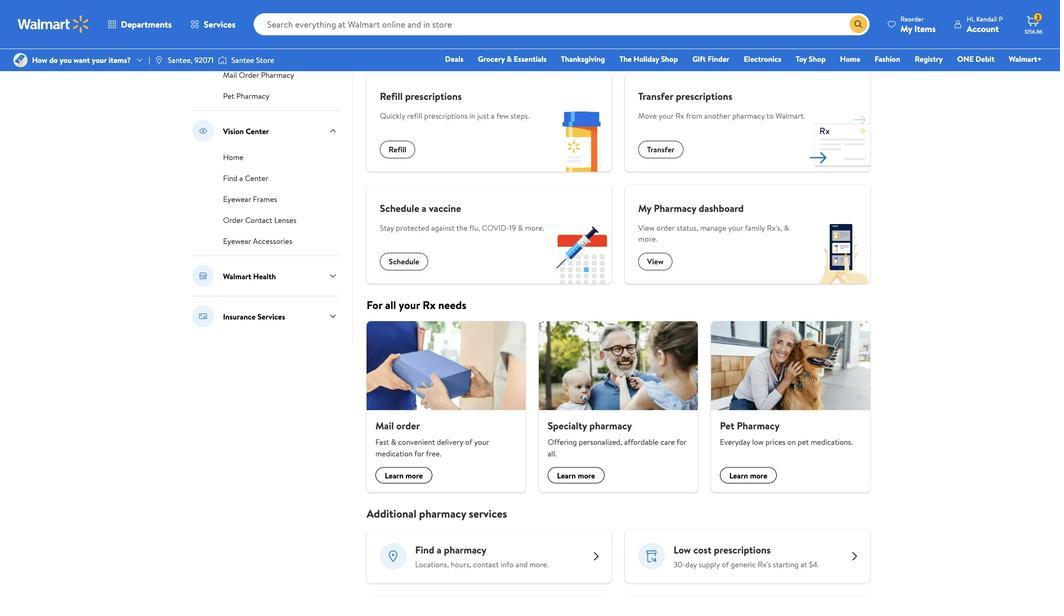 Task type: locate. For each thing, give the bounding box(es) containing it.
pet
[[223, 91, 235, 101], [720, 419, 735, 433]]

transfer up move on the right top of page
[[638, 89, 674, 103]]

more. left schedule a vaccine. stay protected against the flu, covid-19 and more. schedule. image
[[525, 223, 544, 233]]

0 horizontal spatial home
[[223, 152, 244, 163]]

of right supply
[[722, 559, 729, 570]]

grocery & essentials link
[[473, 53, 552, 65]]

1 vertical spatial pet
[[720, 419, 735, 433]]

covid- down test
[[223, 49, 251, 59]]

0 horizontal spatial learn more
[[385, 470, 423, 481]]

1 vertical spatial covid-
[[482, 223, 509, 233]]

0 vertical spatial order
[[239, 70, 259, 80]]

view order status, manage your family rx's, & more.
[[638, 223, 789, 244]]

1 vertical spatial mail
[[376, 419, 394, 433]]

insurance
[[223, 311, 256, 322]]

learn more down offering
[[557, 470, 595, 481]]

transfer down move on the right top of page
[[647, 144, 675, 155]]

pharmacy up status,
[[654, 201, 697, 215]]

pharmacy down store
[[261, 70, 294, 80]]

1 horizontal spatial mail
[[376, 419, 394, 433]]

0 vertical spatial for
[[677, 437, 687, 448]]

 image left do
[[13, 53, 28, 67]]

0 vertical spatial home
[[840, 54, 861, 64]]

for
[[677, 437, 687, 448], [414, 448, 424, 459]]

my up view button
[[638, 201, 652, 215]]

learn more down medication
[[385, 470, 423, 481]]

1 horizontal spatial home
[[840, 54, 861, 64]]

1 horizontal spatial find
[[415, 543, 434, 557]]

one debit
[[957, 54, 995, 64]]

now
[[828, 1, 844, 13]]

order down santee store on the top of the page
[[239, 70, 259, 80]]

accessories
[[253, 236, 292, 247]]

center right vision
[[246, 126, 269, 136]]

schedule now button
[[778, 0, 857, 18]]

&
[[238, 36, 244, 47], [323, 36, 328, 47], [507, 54, 512, 64], [518, 223, 523, 233], [784, 223, 789, 233], [391, 437, 396, 448]]

1 horizontal spatial 19
[[509, 223, 516, 233]]

cost
[[693, 543, 712, 557]]

find up eyewear frames link
[[223, 173, 238, 184]]

2 eyewear from the top
[[223, 236, 251, 247]]

order for view
[[657, 223, 675, 233]]

home link up find a center link
[[223, 151, 244, 163]]

pharmacy up strep
[[255, 15, 288, 26]]

learn down medication
[[385, 470, 404, 481]]

2 shop from the left
[[809, 54, 826, 64]]

2 learn more from the left
[[557, 470, 595, 481]]

1 horizontal spatial of
[[722, 559, 729, 570]]

more. inside view order status, manage your family rx's, & more.
[[638, 233, 658, 244]]

schedule for now
[[791, 1, 826, 13]]

eyewear accessories
[[223, 236, 292, 247]]

your right delivery
[[474, 437, 489, 448]]

19 right flu,
[[509, 223, 516, 233]]

schedule
[[791, 1, 826, 13], [380, 201, 419, 215], [389, 256, 419, 267]]

1 horizontal spatial pet
[[720, 419, 735, 433]]

shop right 'holiday'
[[661, 54, 678, 64]]

list
[[360, 321, 877, 493]]

learn inside the specialty pharmacy list item
[[557, 470, 576, 481]]

home link down search icon
[[835, 53, 866, 65]]

order left contact
[[223, 215, 243, 226]]

 image
[[218, 55, 227, 66]]

1 shop from the left
[[661, 54, 678, 64]]

pharmacy up hours,
[[444, 543, 487, 557]]

3 learn more from the left
[[730, 470, 768, 481]]

eyewear
[[223, 194, 251, 205], [223, 236, 251, 247]]

a for schedule a vaccine
[[422, 201, 427, 215]]

learn for specialty
[[557, 470, 576, 481]]

fashion
[[875, 54, 901, 64]]

center up eyewear frames link
[[245, 173, 269, 184]]

0 horizontal spatial of
[[465, 437, 472, 448]]

specialty pharmacy
[[223, 15, 288, 26]]

0 vertical spatial eyewear
[[223, 194, 251, 205]]

one debit link
[[953, 53, 1000, 65]]

home down search icon
[[840, 54, 861, 64]]

pharmacy inside pet pharmacy everyday low prices on pet medications.
[[737, 419, 780, 433]]

covid-
[[223, 49, 251, 59], [482, 223, 509, 233]]

learn inside the pet pharmacy list item
[[730, 470, 748, 481]]

0 vertical spatial mail
[[223, 70, 237, 80]]

0 horizontal spatial  image
[[13, 53, 28, 67]]

1 vertical spatial refill
[[389, 144, 407, 155]]

reorder my items
[[901, 14, 936, 35]]

how left can
[[367, 46, 389, 62]]

2 horizontal spatial learn more
[[730, 470, 768, 481]]

services up test
[[204, 18, 236, 30]]

pet up vision
[[223, 91, 235, 101]]

you right do
[[60, 55, 72, 65]]

more inside the specialty pharmacy list item
[[578, 470, 595, 481]]

0 horizontal spatial covid-
[[223, 49, 251, 59]]

pharmacy up personalized,
[[590, 419, 632, 433]]

shop right the toy
[[809, 54, 826, 64]]

items?
[[109, 55, 131, 65]]

a inside find a center link
[[239, 173, 243, 184]]

0 vertical spatial refill
[[380, 89, 403, 103]]

a up eyewear frames link
[[239, 173, 243, 184]]

0 horizontal spatial specialty
[[223, 15, 253, 26]]

view inside view order status, manage your family rx's, & more.
[[638, 223, 655, 233]]

personalized,
[[579, 437, 622, 448]]

learn inside mail order list item
[[385, 470, 404, 481]]

& right fast
[[391, 437, 396, 448]]

order contact lenses
[[223, 215, 297, 226]]

0 vertical spatial find
[[223, 173, 238, 184]]

order up the convenient
[[396, 419, 420, 433]]

1 vertical spatial view
[[647, 256, 664, 267]]

few
[[497, 110, 509, 121]]

you right help
[[450, 46, 468, 62]]

find inside the find a pharmacy locations, hours, contact info and more.
[[415, 543, 434, 557]]

view for view
[[647, 256, 664, 267]]

refill for refill
[[389, 144, 407, 155]]

find up locations,
[[415, 543, 434, 557]]

mail up fast
[[376, 419, 394, 433]]

1 vertical spatial of
[[722, 559, 729, 570]]

1 vertical spatial specialty
[[548, 419, 587, 433]]

specialty up test
[[223, 15, 253, 26]]

mail for order
[[223, 70, 237, 80]]

for right the care
[[677, 437, 687, 448]]

1 vertical spatial home
[[223, 152, 244, 163]]

lenses
[[274, 215, 297, 226]]

pet up everyday at the right of page
[[720, 419, 735, 433]]

1 vertical spatial schedule
[[380, 201, 419, 215]]

your right want
[[92, 55, 107, 65]]

 image for santee, 92071
[[155, 56, 163, 65]]

& right rx's,
[[784, 223, 789, 233]]

toy
[[796, 54, 807, 64]]

of inside low cost prescriptions 30-day supply of generic rx's starting at $4.
[[722, 559, 729, 570]]

more inside mail order list item
[[406, 470, 423, 481]]

walmart health
[[223, 271, 276, 282]]

gift finder link
[[688, 53, 735, 65]]

92071
[[194, 55, 214, 65]]

schedule down protected
[[389, 256, 419, 267]]

a inside the find a pharmacy locations, hours, contact info and more.
[[437, 543, 442, 557]]

refill inside refill button
[[389, 144, 407, 155]]

3 learn from the left
[[730, 470, 748, 481]]

transfer inside button
[[647, 144, 675, 155]]

mail down santee
[[223, 70, 237, 80]]

1 vertical spatial for
[[414, 448, 424, 459]]

0 vertical spatial view
[[638, 223, 655, 233]]

0 horizontal spatial services
[[204, 18, 236, 30]]

registry
[[915, 54, 943, 64]]

0 vertical spatial transfer
[[638, 89, 674, 103]]

$4.
[[809, 559, 819, 570]]

the holiday shop link
[[615, 53, 683, 65]]

a right just
[[491, 110, 495, 121]]

1 vertical spatial my
[[638, 201, 652, 215]]

learn down offering
[[557, 470, 576, 481]]

info
[[501, 559, 514, 570]]

covid- right flu,
[[482, 223, 509, 233]]

can
[[391, 46, 408, 62]]

 image
[[13, 53, 28, 67], [155, 56, 163, 65]]

0 vertical spatial order
[[657, 223, 675, 233]]

and
[[516, 559, 528, 570]]

more for pharmacy
[[578, 470, 595, 481]]

prescriptions
[[405, 89, 462, 103], [676, 89, 733, 103], [424, 110, 468, 121], [714, 543, 771, 557]]

0 vertical spatial covid-
[[223, 49, 251, 59]]

more. right and
[[530, 559, 549, 570]]

a left vaccine
[[422, 201, 427, 215]]

0 horizontal spatial you
[[60, 55, 72, 65]]

for inside specialty pharmacy offering personalized, affordable care for all.
[[677, 437, 687, 448]]

learn more
[[385, 470, 423, 481], [557, 470, 595, 481], [730, 470, 768, 481]]

1 horizontal spatial more
[[578, 470, 595, 481]]

order left status,
[[657, 223, 675, 233]]

rx left from
[[676, 110, 684, 121]]

0 vertical spatial home link
[[835, 53, 866, 65]]

schedule left now
[[791, 1, 826, 13]]

prescriptions up generic
[[714, 543, 771, 557]]

santee,
[[168, 55, 193, 65]]

more
[[406, 470, 423, 481], [578, 470, 595, 481], [750, 470, 768, 481]]

supply
[[699, 559, 720, 570]]

1 learn more from the left
[[385, 470, 423, 481]]

view inside button
[[647, 256, 664, 267]]

1 learn from the left
[[385, 470, 404, 481]]

1 horizontal spatial order
[[657, 223, 675, 233]]

low cost prescriptions. 30-day supply of generic rx's starting at $4. image
[[638, 543, 665, 570]]

1 horizontal spatial services
[[257, 311, 285, 322]]

low cost prescriptions 30-day supply of generic rx's starting at $4.
[[674, 543, 819, 570]]

for inside mail order fast & convenient delivery of your medication for free.
[[414, 448, 424, 459]]

the
[[457, 223, 468, 233]]

mail inside mail order fast & convenient delivery of your medication for free.
[[376, 419, 394, 433]]

prescriptions up the refill
[[405, 89, 462, 103]]

1 horizontal spatial learn
[[557, 470, 576, 481]]

pharmacy left to
[[732, 110, 765, 121]]

learn more inside the pet pharmacy list item
[[730, 470, 768, 481]]

learn more for pharmacy
[[730, 470, 768, 481]]

pharmacy
[[732, 110, 765, 121], [590, 419, 632, 433], [419, 506, 466, 521], [444, 543, 487, 557]]

for down the convenient
[[414, 448, 424, 459]]

walmart.
[[776, 110, 805, 121]]

specialty pharmacy offering personalized, affordable care for all.
[[548, 419, 687, 459]]

learn more inside the specialty pharmacy list item
[[557, 470, 595, 481]]

your right move on the right top of page
[[659, 110, 674, 121]]

santee store
[[231, 55, 274, 65]]

care
[[661, 437, 675, 448]]

pharmacy up "low" on the right of the page
[[737, 419, 780, 433]]

0 vertical spatial pet
[[223, 91, 235, 101]]

view button
[[638, 253, 673, 271]]

1 vertical spatial home link
[[223, 151, 244, 163]]

pet pharmacy everyday low prices on pet medications.
[[720, 419, 853, 448]]

my left items
[[901, 22, 912, 35]]

move
[[638, 110, 657, 121]]

0 vertical spatial center
[[246, 126, 269, 136]]

& inside view order status, manage your family rx's, & more.
[[784, 223, 789, 233]]

pet inside pet pharmacy everyday low prices on pet medications.
[[720, 419, 735, 433]]

prescriptions inside low cost prescriptions 30-day supply of generic rx's starting at $4.
[[714, 543, 771, 557]]

more for order
[[406, 470, 423, 481]]

2 more from the left
[[578, 470, 595, 481]]

 image right |
[[155, 56, 163, 65]]

search icon image
[[854, 20, 863, 29]]

you
[[450, 46, 468, 62], [60, 55, 72, 65]]

0 vertical spatial schedule
[[791, 1, 826, 13]]

the
[[620, 54, 632, 64]]

services
[[204, 18, 236, 30], [257, 311, 285, 322]]

frames
[[253, 194, 277, 205]]

order inside view order status, manage your family rx's, & more.
[[657, 223, 675, 233]]

rx
[[676, 110, 684, 121], [423, 297, 436, 313]]

pharmacy for pet pharmacy everyday low prices on pet medications.
[[737, 419, 780, 433]]

schedule now
[[791, 1, 844, 13]]

pharmacy inside specialty pharmacy offering personalized, affordable care for all.
[[590, 419, 632, 433]]

walmart+ link
[[1004, 53, 1047, 65]]

order inside mail order fast & convenient delivery of your medication for free.
[[396, 419, 420, 433]]

1 vertical spatial services
[[257, 311, 285, 322]]

walmart insurance services image
[[192, 305, 214, 327]]

learn down everyday at the right of page
[[730, 470, 748, 481]]

1 vertical spatial order
[[223, 215, 243, 226]]

how
[[367, 46, 389, 62], [32, 55, 47, 65]]

we
[[411, 46, 424, 62]]

transfer prescriptions
[[638, 89, 733, 103]]

electronics
[[744, 54, 782, 64]]

pharmacy down mail order pharmacy
[[236, 91, 270, 101]]

test & treat: strep throat, flu & covid-19 link
[[223, 35, 328, 60]]

services right insurance at the left bottom of the page
[[257, 311, 285, 322]]

0 horizontal spatial more
[[406, 470, 423, 481]]

19 down treat:
[[251, 49, 257, 59]]

how left do
[[32, 55, 47, 65]]

more down "low" on the right of the page
[[750, 470, 768, 481]]

1 horizontal spatial specialty
[[548, 419, 587, 433]]

specialty pharmacy list item
[[532, 321, 705, 493]]

thanksgiving link
[[556, 53, 610, 65]]

your left family
[[728, 223, 743, 233]]

more inside the pet pharmacy list item
[[750, 470, 768, 481]]

learn more down "low" on the right of the page
[[730, 470, 768, 481]]

0 horizontal spatial for
[[414, 448, 424, 459]]

0 vertical spatial services
[[204, 18, 236, 30]]

home up find a center link
[[223, 152, 244, 163]]

0 vertical spatial rx
[[676, 110, 684, 121]]

services inside services dropdown button
[[204, 18, 236, 30]]

1 vertical spatial center
[[245, 173, 269, 184]]

1 vertical spatial order
[[396, 419, 420, 433]]

eyewear down find a center
[[223, 194, 251, 205]]

refill down quickly
[[389, 144, 407, 155]]

view
[[638, 223, 655, 233], [647, 256, 664, 267]]

transfer for transfer
[[647, 144, 675, 155]]

strep
[[266, 36, 284, 47]]

1 horizontal spatial covid-
[[482, 223, 509, 233]]

additional
[[367, 506, 417, 521]]

departments button
[[98, 11, 181, 38]]

0 horizontal spatial mail
[[223, 70, 237, 80]]

0 horizontal spatial my
[[638, 201, 652, 215]]

today?
[[470, 46, 503, 62]]

2 learn from the left
[[557, 470, 576, 481]]

0 horizontal spatial rx
[[423, 297, 436, 313]]

1 horizontal spatial rx
[[676, 110, 684, 121]]

eyewear down contact
[[223, 236, 251, 247]]

0 horizontal spatial 19
[[251, 49, 257, 59]]

1 horizontal spatial  image
[[155, 56, 163, 65]]

pharmacy for specialty pharmacy
[[255, 15, 288, 26]]

0 vertical spatial 19
[[251, 49, 257, 59]]

1 vertical spatial find
[[415, 543, 434, 557]]

more down medication
[[406, 470, 423, 481]]

a up locations,
[[437, 543, 442, 557]]

of inside mail order fast & convenient delivery of your medication for free.
[[465, 437, 472, 448]]

specialty inside specialty pharmacy offering personalized, affordable care for all.
[[548, 419, 587, 433]]

0 horizontal spatial how
[[32, 55, 47, 65]]

my pharmacy dashboard. view order status, manage your family rx's and more. view. image
[[810, 223, 870, 284]]

0 horizontal spatial pet
[[223, 91, 235, 101]]

2 horizontal spatial learn
[[730, 470, 748, 481]]

0 horizontal spatial order
[[396, 419, 420, 433]]

1 horizontal spatial shop
[[809, 54, 826, 64]]

3
[[1037, 13, 1040, 22]]

1 vertical spatial eyewear
[[223, 236, 251, 247]]

prices
[[766, 437, 786, 448]]

find a center link
[[223, 172, 269, 184]]

0 vertical spatial my
[[901, 22, 912, 35]]

my pharmacy dashboard
[[638, 201, 744, 215]]

schedule up stay
[[380, 201, 419, 215]]

more for pharmacy
[[750, 470, 768, 481]]

2 horizontal spatial more
[[750, 470, 768, 481]]

more down personalized,
[[578, 470, 595, 481]]

1 horizontal spatial my
[[901, 22, 912, 35]]

list containing mail order
[[360, 321, 877, 493]]

pet pharmacy
[[223, 91, 270, 101]]

0 horizontal spatial learn
[[385, 470, 404, 481]]

& right flu
[[323, 36, 328, 47]]

0 horizontal spatial find
[[223, 173, 238, 184]]

find
[[223, 173, 238, 184], [415, 543, 434, 557]]

test & treat: strep throat, flu & covid-19
[[223, 36, 328, 59]]

learn more inside mail order list item
[[385, 470, 423, 481]]

more. up view button
[[638, 233, 658, 244]]

0 vertical spatial of
[[465, 437, 472, 448]]

of right delivery
[[465, 437, 472, 448]]

0 vertical spatial specialty
[[223, 15, 253, 26]]

1 horizontal spatial how
[[367, 46, 389, 62]]

0 horizontal spatial shop
[[661, 54, 678, 64]]

1 more from the left
[[406, 470, 423, 481]]

quickly
[[380, 110, 405, 121]]

refill up quickly
[[380, 89, 403, 103]]

1 vertical spatial transfer
[[647, 144, 675, 155]]

rx left the needs
[[423, 297, 436, 313]]

hi, kendall p account
[[967, 14, 1003, 35]]

3 more from the left
[[750, 470, 768, 481]]

1 horizontal spatial learn more
[[557, 470, 595, 481]]

1 eyewear from the top
[[223, 194, 251, 205]]

1 horizontal spatial for
[[677, 437, 687, 448]]

prescriptions up from
[[676, 89, 733, 103]]

shop
[[661, 54, 678, 64], [809, 54, 826, 64]]

& right flu,
[[518, 223, 523, 233]]

offering
[[548, 437, 577, 448]]

learn
[[385, 470, 404, 481], [557, 470, 576, 481], [730, 470, 748, 481]]

view for view order status, manage your family rx's, & more.
[[638, 223, 655, 233]]

& right grocery
[[507, 54, 512, 64]]

specialty up offering
[[548, 419, 587, 433]]



Task type: describe. For each thing, give the bounding box(es) containing it.
my inside reorder my items
[[901, 22, 912, 35]]

specialty pharmacy link
[[223, 14, 288, 27]]

debit
[[976, 54, 995, 64]]

affordable
[[624, 437, 659, 448]]

locations,
[[415, 559, 449, 570]]

toy shop link
[[791, 53, 831, 65]]

against
[[431, 223, 455, 233]]

eyewear for eyewear accessories
[[223, 236, 251, 247]]

more. inside the find a pharmacy locations, hours, contact info and more.
[[530, 559, 549, 570]]

0 horizontal spatial home link
[[223, 151, 244, 163]]

pet
[[798, 437, 809, 448]]

prescriptions left in
[[424, 110, 468, 121]]

grocery
[[478, 54, 505, 64]]

of for order
[[465, 437, 472, 448]]

Walmart Site-Wide search field
[[254, 13, 870, 35]]

vision center image
[[192, 120, 214, 142]]

test
[[223, 36, 237, 47]]

& right test
[[238, 36, 244, 47]]

hours,
[[451, 559, 471, 570]]

30-
[[674, 559, 686, 570]]

from
[[686, 110, 703, 121]]

refill for refill prescriptions
[[380, 89, 403, 103]]

find a center
[[223, 173, 269, 184]]

walmart+
[[1009, 54, 1042, 64]]

rx's
[[758, 559, 771, 570]]

mail order list item
[[360, 321, 532, 493]]

schedule for a
[[380, 201, 419, 215]]

find a pharmacy locations, hours, contact info and more.
[[415, 543, 549, 570]]

store
[[256, 55, 274, 65]]

your right all at the left
[[399, 297, 420, 313]]

for
[[367, 297, 383, 313]]

& inside mail order fast & convenient delivery of your medication for free.
[[391, 437, 396, 448]]

services button
[[181, 11, 245, 38]]

transfer button
[[638, 141, 684, 158]]

to
[[767, 110, 774, 121]]

p
[[999, 14, 1003, 23]]

a for find a center
[[239, 173, 243, 184]]

mail for order
[[376, 419, 394, 433]]

learn for mail
[[385, 470, 404, 481]]

contact
[[473, 559, 499, 570]]

how for how can we help you today?
[[367, 46, 389, 62]]

the holiday shop
[[620, 54, 678, 64]]

hi,
[[967, 14, 975, 23]]

finder
[[708, 54, 730, 64]]

manage
[[700, 223, 727, 233]]

pet for pet pharmacy everyday low prices on pet medications.
[[720, 419, 735, 433]]

mail order pharmacy
[[223, 70, 294, 80]]

starting
[[773, 559, 799, 570]]

pet pharmacy link
[[223, 89, 270, 102]]

learn more for pharmacy
[[557, 470, 595, 481]]

refill prescriptions. quickly refill medications in just a few steps. refill. image
[[551, 111, 612, 172]]

low
[[674, 543, 691, 557]]

covid- inside test & treat: strep throat, flu & covid-19
[[223, 49, 251, 59]]

want
[[74, 55, 90, 65]]

pharmacy for my pharmacy dashboard
[[654, 201, 697, 215]]

vaccine
[[429, 201, 461, 215]]

medication
[[376, 448, 413, 459]]

learn for pet
[[730, 470, 748, 481]]

deals
[[445, 54, 464, 64]]

stay
[[380, 223, 394, 233]]

health
[[253, 271, 276, 282]]

Search search field
[[254, 13, 870, 35]]

1 vertical spatial 19
[[509, 223, 516, 233]]

day
[[686, 559, 697, 570]]

1 horizontal spatial home link
[[835, 53, 866, 65]]

vision
[[223, 126, 244, 136]]

schedule a vaccine
[[380, 201, 461, 215]]

rx's,
[[767, 223, 782, 233]]

flu,
[[469, 223, 480, 233]]

1 horizontal spatial you
[[450, 46, 468, 62]]

pet for pet pharmacy
[[223, 91, 235, 101]]

transfer for transfer prescriptions
[[638, 89, 674, 103]]

kendall
[[977, 14, 997, 23]]

needs
[[438, 297, 467, 313]]

deals link
[[440, 53, 469, 65]]

quickly refill prescriptions in just a few steps.
[[380, 110, 530, 121]]

dashboard
[[699, 201, 744, 215]]

pharmacy for pet pharmacy
[[236, 91, 270, 101]]

registry link
[[910, 53, 948, 65]]

eyewear frames link
[[223, 193, 277, 205]]

status,
[[677, 223, 699, 233]]

treat:
[[245, 36, 264, 47]]

more. for my pharmacy dashboard
[[638, 233, 658, 244]]

how for how do you want your items?
[[32, 55, 47, 65]]

mail order pharmacy link
[[223, 68, 294, 81]]

generic
[[731, 559, 756, 570]]

free.
[[426, 448, 442, 459]]

your inside view order status, manage your family rx's, & more.
[[728, 223, 743, 233]]

order for mail
[[396, 419, 420, 433]]

family
[[745, 223, 765, 233]]

find for center
[[223, 173, 238, 184]]

transfer prescriptions. move your rx from another pharmacy to walmart. transfer. image
[[810, 111, 870, 172]]

1 vertical spatial rx
[[423, 297, 436, 313]]

flu
[[311, 36, 321, 47]]

refill prescriptions
[[380, 89, 462, 103]]

schedule a vaccine. stay protected against the flu, covid-19 and more. schedule. image
[[551, 223, 612, 284]]

electronics link
[[739, 53, 787, 65]]

of for cost
[[722, 559, 729, 570]]

specialty for pharmacy
[[548, 419, 587, 433]]

eyewear for eyewear frames
[[223, 194, 251, 205]]

essentials
[[514, 54, 547, 64]]

find for pharmacy
[[415, 543, 434, 557]]

items
[[915, 22, 936, 35]]

everyday
[[720, 437, 750, 448]]

walmart image
[[18, 15, 89, 33]]

pharmacy left services
[[419, 506, 466, 521]]

19 inside test & treat: strep throat, flu & covid-19
[[251, 49, 257, 59]]

pet pharmacy list item
[[705, 321, 877, 493]]

steps.
[[511, 110, 530, 121]]

schedule button
[[380, 253, 428, 271]]

account
[[967, 22, 999, 35]]

more. for schedule a vaccine
[[525, 223, 544, 233]]

find a pharmacy. locations, hours, contact info and more. image
[[380, 543, 406, 570]]

services
[[469, 506, 507, 521]]

convenient
[[398, 437, 435, 448]]

grocery & essentials
[[478, 54, 547, 64]]

vision center
[[223, 126, 269, 136]]

contact
[[245, 215, 272, 226]]

2 vertical spatial schedule
[[389, 256, 419, 267]]

learn more for order
[[385, 470, 423, 481]]

pharmacy inside the find a pharmacy locations, hours, contact info and more.
[[444, 543, 487, 557]]

walmart health image
[[192, 265, 214, 287]]

 image for how do you want your items?
[[13, 53, 28, 67]]

your inside mail order fast & convenient delivery of your medication for free.
[[474, 437, 489, 448]]

santee
[[231, 55, 254, 65]]

medications.
[[811, 437, 853, 448]]

refill
[[407, 110, 422, 121]]

specialty for pharmacy
[[223, 15, 253, 26]]

a for find a pharmacy locations, hours, contact info and more.
[[437, 543, 442, 557]]

eyewear accessories link
[[223, 235, 292, 247]]



Task type: vqa. For each thing, say whether or not it's contained in the screenshot.
the info on the left of the page
yes



